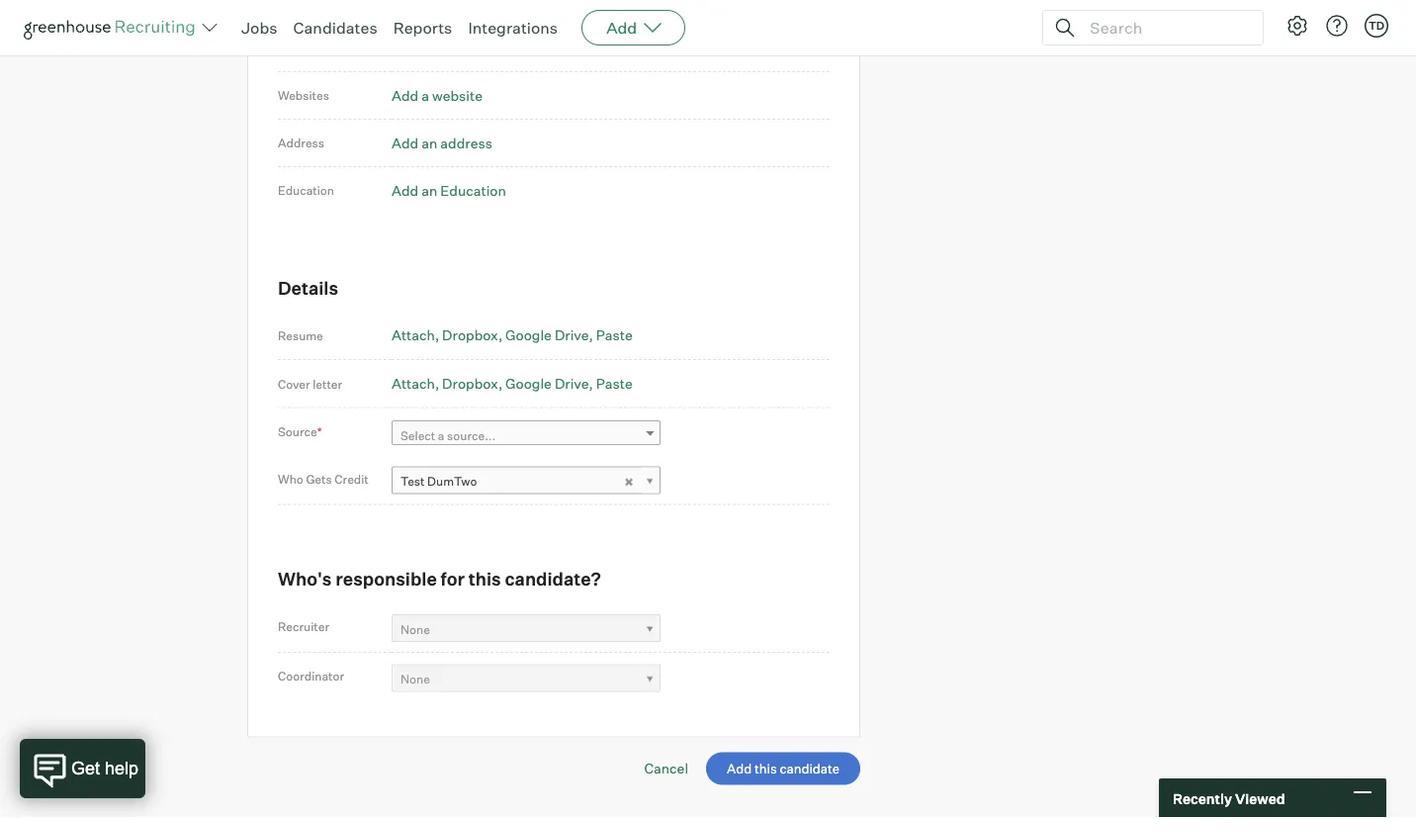 Task type: vqa. For each thing, say whether or not it's contained in the screenshot.
for
yes



Task type: locate. For each thing, give the bounding box(es) containing it.
add for add social media links
[[392, 39, 419, 57]]

0 vertical spatial google
[[506, 327, 552, 344]]

1 paste link from the top
[[596, 327, 633, 344]]

2 google from the top
[[506, 375, 552, 392]]

cancel link
[[645, 760, 689, 778]]

coordinator
[[278, 670, 345, 684]]

drive
[[555, 327, 589, 344], [555, 375, 589, 392]]

credit
[[335, 472, 369, 487]]

who
[[278, 472, 304, 487]]

attach link for cover letter
[[392, 375, 440, 392]]

1 vertical spatial paste
[[596, 375, 633, 392]]

who gets credit
[[278, 472, 369, 487]]

0 vertical spatial drive
[[555, 327, 589, 344]]

add a website
[[392, 87, 483, 104]]

education
[[441, 182, 506, 199], [278, 183, 334, 198]]

add
[[607, 18, 637, 38], [392, 39, 419, 57], [392, 87, 419, 104], [392, 134, 419, 152], [392, 182, 419, 199]]

google drive link
[[506, 327, 594, 344], [506, 375, 594, 392]]

media down integrations at the top of the page
[[462, 39, 502, 57]]

0 vertical spatial dropbox
[[442, 327, 499, 344]]

google for resume
[[506, 327, 552, 344]]

paste
[[596, 327, 633, 344], [596, 375, 633, 392]]

2 attach from the top
[[392, 375, 435, 392]]

1 vertical spatial dropbox link
[[442, 375, 503, 392]]

select
[[401, 429, 436, 443]]

1 horizontal spatial a
[[438, 429, 445, 443]]

1 none link from the top
[[392, 615, 661, 644]]

0 vertical spatial a
[[422, 87, 429, 104]]

1 google drive link from the top
[[506, 327, 594, 344]]

1 google from the top
[[506, 327, 552, 344]]

1 vertical spatial attach link
[[392, 375, 440, 392]]

none
[[401, 623, 430, 637], [401, 672, 430, 687]]

td button
[[1362, 10, 1393, 42]]

for
[[441, 568, 465, 591]]

td
[[1369, 19, 1385, 32]]

jobs link
[[241, 18, 278, 38]]

dropbox
[[442, 327, 499, 344], [442, 375, 499, 392]]

an
[[422, 134, 438, 152], [422, 182, 438, 199]]

a for select
[[438, 429, 445, 443]]

1 vertical spatial a
[[438, 429, 445, 443]]

1 none from the top
[[401, 623, 430, 637]]

an left address
[[422, 134, 438, 152]]

websites
[[278, 88, 329, 103]]

dropbox for resume
[[442, 327, 499, 344]]

0 horizontal spatial media
[[314, 41, 349, 56]]

media down candidates
[[314, 41, 349, 56]]

attach dropbox google drive paste
[[392, 327, 633, 344], [392, 375, 633, 392]]

2 attach dropbox google drive paste from the top
[[392, 375, 633, 392]]

1 vertical spatial google drive link
[[506, 375, 594, 392]]

2 an from the top
[[422, 182, 438, 199]]

integrations link
[[468, 18, 558, 38]]

1 vertical spatial none link
[[392, 665, 661, 694]]

Search text field
[[1085, 13, 1246, 42]]

None submit
[[706, 753, 861, 786]]

integrations
[[468, 18, 558, 38]]

a right select
[[438, 429, 445, 443]]

candidates link
[[293, 18, 378, 38]]

2 drive from the top
[[555, 375, 589, 392]]

google drive link for cover letter
[[506, 375, 594, 392]]

0 vertical spatial attach
[[392, 327, 435, 344]]

details
[[278, 277, 339, 299]]

2 paste link from the top
[[596, 375, 633, 392]]

add inside add popup button
[[607, 18, 637, 38]]

1 attach dropbox google drive paste from the top
[[392, 327, 633, 344]]

dropbox link
[[442, 327, 503, 344], [442, 375, 503, 392]]

1 dropbox from the top
[[442, 327, 499, 344]]

1 vertical spatial attach dropbox google drive paste
[[392, 375, 633, 392]]

2 none from the top
[[401, 672, 430, 687]]

a
[[422, 87, 429, 104], [438, 429, 445, 443]]

0 vertical spatial none
[[401, 623, 430, 637]]

social
[[422, 39, 459, 57]]

0 vertical spatial paste
[[596, 327, 633, 344]]

dropbox link for resume
[[442, 327, 503, 344]]

dropbox for cover letter
[[442, 375, 499, 392]]

jobs
[[241, 18, 278, 38]]

google for cover letter
[[506, 375, 552, 392]]

none link
[[392, 615, 661, 644], [392, 665, 661, 694]]

1 dropbox link from the top
[[442, 327, 503, 344]]

0 vertical spatial attach dropbox google drive paste
[[392, 327, 633, 344]]

1 vertical spatial an
[[422, 182, 438, 199]]

paste link
[[596, 327, 633, 344], [596, 375, 633, 392]]

1 vertical spatial attach
[[392, 375, 435, 392]]

0 vertical spatial none link
[[392, 615, 661, 644]]

2 none link from the top
[[392, 665, 661, 694]]

add an address link
[[392, 134, 493, 152]]

0 vertical spatial paste link
[[596, 327, 633, 344]]

1 attach from the top
[[392, 327, 435, 344]]

candidate?
[[505, 568, 602, 591]]

cover letter
[[278, 377, 343, 392]]

an down add an address on the left of the page
[[422, 182, 438, 199]]

address
[[441, 134, 493, 152]]

greenhouse recruiting image
[[24, 16, 202, 40]]

drive for resume
[[555, 327, 589, 344]]

0 vertical spatial google drive link
[[506, 327, 594, 344]]

1 drive from the top
[[555, 327, 589, 344]]

add an education link
[[392, 182, 506, 199]]

add an address
[[392, 134, 493, 152]]

1 vertical spatial dropbox
[[442, 375, 499, 392]]

cancel
[[645, 760, 689, 778]]

links
[[505, 39, 536, 57]]

2 dropbox link from the top
[[442, 375, 503, 392]]

2 dropbox from the top
[[442, 375, 499, 392]]

attach
[[392, 327, 435, 344], [392, 375, 435, 392]]

add an education
[[392, 182, 506, 199]]

gets
[[306, 472, 332, 487]]

0 horizontal spatial a
[[422, 87, 429, 104]]

cover
[[278, 377, 310, 392]]

1 vertical spatial none
[[401, 672, 430, 687]]

1 paste from the top
[[596, 327, 633, 344]]

recruiter
[[278, 620, 330, 635]]

google
[[506, 327, 552, 344], [506, 375, 552, 392]]

1 vertical spatial drive
[[555, 375, 589, 392]]

1 attach link from the top
[[392, 327, 440, 344]]

social
[[278, 41, 312, 56]]

add for add
[[607, 18, 637, 38]]

attach link
[[392, 327, 440, 344], [392, 375, 440, 392]]

0 vertical spatial attach link
[[392, 327, 440, 344]]

1 horizontal spatial media
[[462, 39, 502, 57]]

0 vertical spatial dropbox link
[[442, 327, 503, 344]]

2 paste from the top
[[596, 375, 633, 392]]

2 attach link from the top
[[392, 375, 440, 392]]

1 vertical spatial paste link
[[596, 375, 633, 392]]

viewed
[[1236, 790, 1286, 807]]

paste for cover letter
[[596, 375, 633, 392]]

1 vertical spatial google
[[506, 375, 552, 392]]

0 horizontal spatial education
[[278, 183, 334, 198]]

0 vertical spatial an
[[422, 134, 438, 152]]

1 an from the top
[[422, 134, 438, 152]]

test dumtwo link
[[392, 467, 661, 496]]

test
[[401, 474, 425, 489]]

media
[[462, 39, 502, 57], [314, 41, 349, 56]]

attach dropbox google drive paste for resume
[[392, 327, 633, 344]]

a left website
[[422, 87, 429, 104]]

reports link
[[393, 18, 453, 38]]

2 google drive link from the top
[[506, 375, 594, 392]]



Task type: describe. For each thing, give the bounding box(es) containing it.
source *
[[278, 425, 322, 440]]

1 horizontal spatial education
[[441, 182, 506, 199]]

none link for recruiter
[[392, 615, 661, 644]]

this
[[469, 568, 501, 591]]

configure image
[[1286, 14, 1310, 38]]

letter
[[313, 377, 343, 392]]

add a website link
[[392, 87, 483, 104]]

none for coordinator
[[401, 672, 430, 687]]

select a source... link
[[392, 421, 661, 450]]

reports
[[393, 18, 453, 38]]

address
[[278, 136, 325, 151]]

google drive link for resume
[[506, 327, 594, 344]]

dropbox link for cover letter
[[442, 375, 503, 392]]

attach link for resume
[[392, 327, 440, 344]]

drive for cover letter
[[555, 375, 589, 392]]

website
[[432, 87, 483, 104]]

add button
[[582, 10, 686, 46]]

attach for cover letter
[[392, 375, 435, 392]]

responsible
[[336, 568, 437, 591]]

attach dropbox google drive paste for cover letter
[[392, 375, 633, 392]]

a for add
[[422, 87, 429, 104]]

source
[[278, 425, 317, 440]]

who's responsible for this candidate?
[[278, 568, 602, 591]]

*
[[317, 425, 322, 440]]

dumtwo
[[428, 474, 477, 489]]

source...
[[447, 429, 496, 443]]

add social media links link
[[392, 39, 536, 57]]

add for add a website
[[392, 87, 419, 104]]

paste link for cover letter
[[596, 375, 633, 392]]

recently
[[1174, 790, 1233, 807]]

paste for resume
[[596, 327, 633, 344]]

none for recruiter
[[401, 623, 430, 637]]

social media
[[278, 41, 349, 56]]

none link for coordinator
[[392, 665, 661, 694]]

resume
[[278, 329, 323, 344]]

add for add an education
[[392, 182, 419, 199]]

select a source...
[[401, 429, 496, 443]]

recently viewed
[[1174, 790, 1286, 807]]

who's
[[278, 568, 332, 591]]

attach for resume
[[392, 327, 435, 344]]

add social media links
[[392, 39, 536, 57]]

an for address
[[422, 134, 438, 152]]

candidates
[[293, 18, 378, 38]]

an for education
[[422, 182, 438, 199]]

add for add an address
[[392, 134, 419, 152]]

test dumtwo
[[401, 474, 477, 489]]

paste link for resume
[[596, 327, 633, 344]]

td button
[[1366, 14, 1389, 38]]



